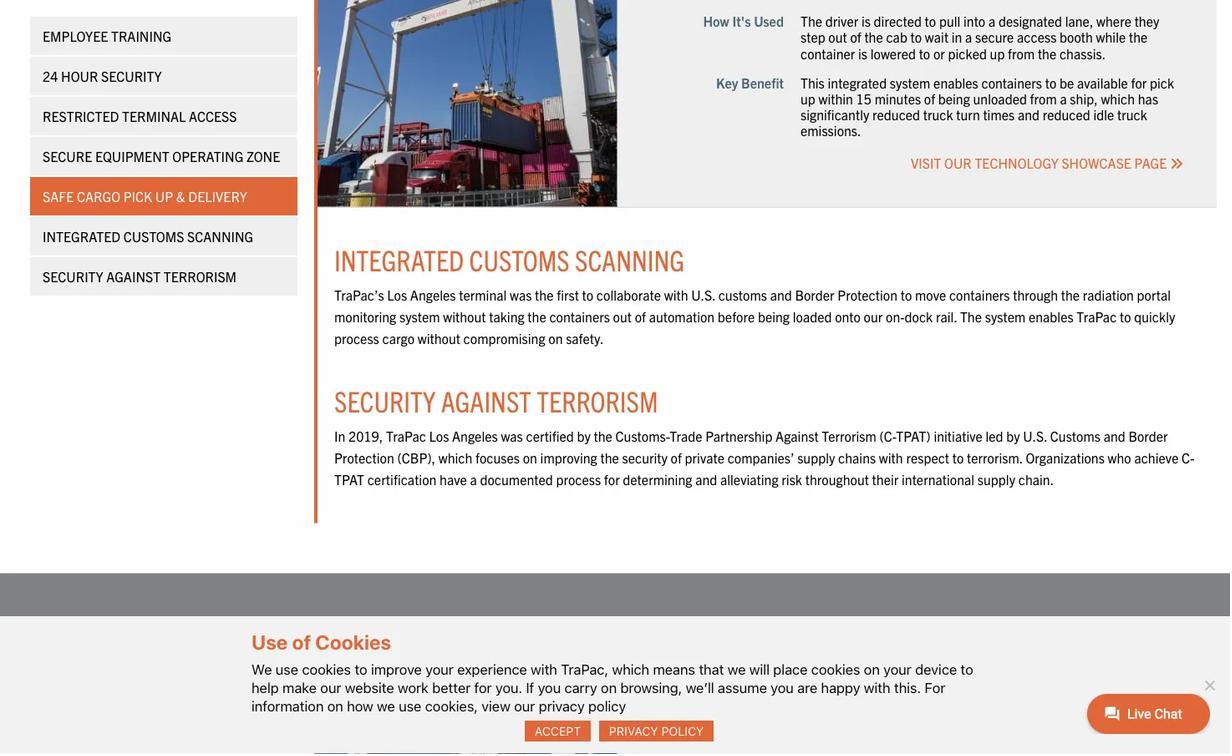 Task type: locate. For each thing, give the bounding box(es) containing it.
use of cookies we use cookies to improve your experience with trapac, which means that we will place cookies on your device to help make our website work better for you. if you carry on browsing, we'll assume you are happy with this. for information on how we use cookies, view our privacy policy
[[252, 631, 974, 715]]

with down (c- at the right bottom of the page
[[879, 449, 903, 466]]

cookies
[[302, 661, 351, 678], [812, 661, 861, 678]]

for down experience
[[474, 680, 492, 697]]

being left unloaded
[[939, 90, 970, 107]]

against up focuses on the left of the page
[[441, 383, 531, 419]]

the inside 'the driver is directed to pull into a designated lane, where they step out of the cab to wait in a secure access booth while the container is lowered to or picked up from the chassis.'
[[801, 13, 823, 29]]

with inside in 2019, trapac los angeles was certified by the customs-trade partnership against terrorism (c-tpat) initiative led by u.s. customs and border protection (cbp), which focuses on improving the security of private companies' supply chains with respect to terrorism. organizations who achieve c- tpat certification have a documented process for determining and alleviating risk throughout their international supply chain.
[[879, 449, 903, 466]]

of
[[851, 29, 862, 45], [924, 90, 935, 107], [635, 308, 646, 325], [671, 449, 682, 466], [292, 631, 311, 654]]

of down collaborate
[[635, 308, 646, 325]]

of right "minutes"
[[924, 90, 935, 107]]

u.s. up organizations
[[1023, 428, 1048, 445]]

customs inside in 2019, trapac los angeles was certified by the customs-trade partnership against terrorism (c-tpat) initiative led by u.s. customs and border protection (cbp), which focuses on improving the security of private companies' supply chains with respect to terrorism. organizations who achieve c- tpat certification have a documented process for determining and alleviating risk throughout their international supply chain.
[[1051, 428, 1101, 445]]

0 vertical spatial for
[[1131, 74, 1147, 91]]

being inside this integrated system enables containers to be available for pick up within 15 minutes of being unloaded from a ship, which has significantly reduced truck turn times and reduced idle truck emissions.
[[939, 90, 970, 107]]

los right trapac's
[[387, 287, 407, 304]]

without
[[443, 308, 486, 325], [418, 330, 461, 346]]

2 vertical spatial trapac
[[815, 666, 855, 683]]

0 horizontal spatial terrorism
[[164, 268, 237, 285]]

system down through
[[985, 308, 1026, 325]]

1 horizontal spatial being
[[939, 90, 970, 107]]

times
[[983, 106, 1015, 123]]

pick
[[123, 188, 152, 205]]

supply down terrorism.
[[978, 471, 1016, 488]]

accept link
[[525, 721, 591, 742]]

security against terrorism down integrated customs scanning link
[[43, 268, 237, 285]]

border up the 'loaded'
[[795, 287, 835, 304]]

is up integrated
[[859, 45, 868, 61]]

0 vertical spatial against
[[106, 268, 161, 285]]

organizations
[[1026, 449, 1105, 466]]

trapac down radiation
[[1077, 308, 1117, 325]]

experience
[[457, 661, 527, 678]]

up right picked
[[990, 45, 1005, 61]]

2 horizontal spatial customs
[[1051, 428, 1101, 445]]

1 vertical spatial against
[[441, 383, 531, 419]]

1 vertical spatial u.s.
[[1023, 428, 1048, 445]]

2 vertical spatial which
[[612, 661, 650, 678]]

2 horizontal spatial our
[[864, 308, 883, 325]]

protection down 2019,
[[334, 449, 394, 466]]

of inside this integrated system enables containers to be available for pick up within 15 minutes of being unloaded from a ship, which has significantly reduced truck turn times and reduced idle truck emissions.
[[924, 90, 935, 107]]

trapac inside in 2019, trapac los angeles was certified by the customs-trade partnership against terrorism (c-tpat) initiative led by u.s. customs and border protection (cbp), which focuses on improving the security of private companies' supply chains with respect to terrorism. organizations who achieve c- tpat certification have a documented process for determining and alleviating risk throughout their international supply chain.
[[386, 428, 426, 445]]

integrated up trapac's
[[334, 242, 464, 277]]

process inside in 2019, trapac los angeles was certified by the customs-trade partnership against terrorism (c-tpat) initiative led by u.s. customs and border protection (cbp), which focuses on improving the security of private companies' supply chains with respect to terrorism. organizations who achieve c- tpat certification have a documented process for determining and alleviating risk throughout their international supply chain.
[[556, 471, 601, 488]]

how
[[703, 13, 730, 29]]

0 vertical spatial angeles
[[410, 287, 456, 304]]

trapac up (cbp), on the bottom of the page
[[386, 428, 426, 445]]

terrorism up customs-
[[537, 383, 658, 419]]

trapac's
[[334, 287, 384, 304]]

of inside the use of cookies we use cookies to improve your experience with trapac, which means that we will place cookies on your device to help make our website work better for you. if you carry on browsing, we'll assume you are happy with this. for information on how we use cookies, view our privacy policy
[[292, 631, 311, 654]]

our right "make"
[[320, 680, 341, 697]]

1 vertical spatial enables
[[1029, 308, 1074, 325]]

2 you from the left
[[771, 680, 794, 697]]

respect
[[906, 449, 950, 466]]

step
[[801, 29, 826, 45]]

1 vertical spatial for
[[604, 471, 620, 488]]

cookies,
[[425, 698, 478, 715]]

0 vertical spatial protection
[[838, 287, 898, 304]]

a right in
[[966, 29, 973, 45]]

system up cargo
[[400, 308, 440, 325]]

0 horizontal spatial protection
[[334, 449, 394, 466]]

1 vertical spatial our
[[320, 680, 341, 697]]

0 vertical spatial los
[[387, 287, 407, 304]]

terrorism up chains
[[822, 428, 877, 445]]

0 vertical spatial security
[[101, 68, 162, 84]]

visit our technology showcase page
[[911, 154, 1170, 171]]

angeles left terminal
[[410, 287, 456, 304]]

scanning up collaborate
[[575, 242, 685, 277]]

2 truck from the left
[[1118, 106, 1148, 123]]

directed
[[874, 13, 922, 29]]

0 horizontal spatial border
[[795, 287, 835, 304]]

2 vertical spatial security
[[334, 383, 436, 419]]

to left be
[[1046, 74, 1057, 91]]

2000
[[818, 645, 848, 661]]

in 2019, trapac los angeles was certified by the customs-trade partnership against terrorism (c-tpat) initiative led by u.s. customs and border protection (cbp), which focuses on improving the security of private companies' supply chains with respect to terrorism. organizations who achieve c- tpat certification have a documented process for determining and alleviating risk throughout their international supply chain.
[[334, 428, 1195, 488]]

emissions.
[[801, 122, 861, 139]]

supply
[[798, 449, 835, 466], [978, 471, 1016, 488]]

our
[[945, 154, 972, 171]]

they
[[1135, 13, 1160, 29]]

1178
[[576, 666, 607, 683]]

1 vertical spatial which
[[439, 449, 473, 466]]

process down "monitoring"
[[334, 330, 379, 346]]

0 vertical spatial was
[[510, 287, 532, 304]]

0 horizontal spatial trapac
[[386, 428, 426, 445]]

the left security
[[601, 449, 619, 466]]

1 vertical spatial containers
[[950, 287, 1010, 304]]

1 vertical spatial supply
[[978, 471, 1016, 488]]

angeles up focuses on the left of the page
[[452, 428, 498, 445]]

customs up terminal
[[469, 242, 570, 277]]

security against terrorism link
[[30, 257, 298, 296]]

containers up rail.
[[950, 287, 1010, 304]]

1 horizontal spatial against
[[441, 383, 531, 419]]

0 vertical spatial containers
[[982, 74, 1042, 91]]

of left 'lowered'
[[851, 29, 862, 45]]

your up better
[[426, 661, 454, 678]]

1 horizontal spatial use
[[399, 698, 422, 715]]

if
[[526, 680, 534, 697]]

which up have
[[439, 449, 473, 466]]

against down integrated customs scanning link
[[106, 268, 161, 285]]

1 horizontal spatial truck
[[1118, 106, 1148, 123]]

0 horizontal spatial scanning
[[187, 228, 254, 245]]

system down 'lowered'
[[890, 74, 931, 91]]

customs down safe cargo pick up & delivery
[[124, 228, 184, 245]]

1 vertical spatial we
[[377, 698, 395, 715]]

secure
[[43, 148, 92, 165]]

browsing,
[[621, 680, 682, 697]]

1 horizontal spatial by
[[1007, 428, 1020, 445]]

0 horizontal spatial you
[[538, 680, 561, 697]]

and inside trapac's los angeles terminal was the first to collaborate with u.s. customs and border protection to move containers through the radiation portal monitoring system without taking the containers out of automation before being loaded onto our on-dock rail. the system enables trapac to quickly process cargo without compromising on safety.
[[770, 287, 792, 304]]

from
[[1008, 45, 1035, 61], [1030, 90, 1057, 107]]

terrorism inside in 2019, trapac los angeles was certified by the customs-trade partnership against terrorism (c-tpat) initiative led by u.s. customs and border protection (cbp), which focuses on improving the security of private companies' supply chains with respect to terrorism. organizations who achieve c- tpat certification have a documented process for determining and alleviating risk throughout their international supply chain.
[[822, 428, 877, 445]]

0 horizontal spatial which
[[439, 449, 473, 466]]

which inside in 2019, trapac los angeles was certified by the customs-trade partnership against terrorism (c-tpat) initiative led by u.s. customs and border protection (cbp), which focuses on improving the security of private companies' supply chains with respect to terrorism. organizations who achieve c- tpat certification have a documented process for determining and alleviating risk throughout their international supply chain.
[[439, 449, 473, 466]]

without down terminal
[[443, 308, 486, 325]]

2 vertical spatial against
[[776, 428, 819, 445]]

1 horizontal spatial system
[[890, 74, 931, 91]]

protection inside in 2019, trapac los angeles was certified by the customs-trade partnership against terrorism (c-tpat) initiative led by u.s. customs and border protection (cbp), which focuses on improving the security of private companies' supply chains with respect to terrorism. organizations who achieve c- tpat certification have a documented process for determining and alleviating risk throughout their international supply chain.
[[334, 449, 394, 466]]

against up companies'
[[776, 428, 819, 445]]

with up automation in the top right of the page
[[664, 287, 688, 304]]

customs up organizations
[[1051, 428, 1101, 445]]

0 horizontal spatial enables
[[934, 74, 979, 91]]

1 your from the left
[[426, 661, 454, 678]]

the left the driver
[[801, 13, 823, 29]]

reduced right 15
[[873, 106, 920, 123]]

1 vertical spatial being
[[758, 308, 790, 325]]

our down the if
[[514, 698, 535, 715]]

from down designated
[[1008, 45, 1035, 61]]

be
[[1060, 74, 1074, 91]]

access
[[1017, 29, 1057, 45]]

integrated customs scanning down safe cargo pick up & delivery
[[43, 228, 254, 245]]

protection inside trapac's los angeles terminal was the first to collaborate with u.s. customs and border protection to move containers through the radiation portal monitoring system without taking the containers out of automation before being loaded onto our on-dock rail. the system enables trapac to quickly process cargo without compromising on safety.
[[838, 287, 898, 304]]

for left pick
[[1131, 74, 1147, 91]]

enables
[[934, 74, 979, 91], [1029, 308, 1074, 325]]

on
[[549, 330, 563, 346], [523, 449, 537, 466], [864, 661, 880, 678], [601, 680, 617, 697], [327, 698, 343, 715]]

1 horizontal spatial up
[[990, 45, 1005, 61]]

that
[[699, 661, 724, 678]]

0 vertical spatial being
[[939, 90, 970, 107]]

1 horizontal spatial the
[[960, 308, 982, 325]]

0 vertical spatial from
[[1008, 45, 1035, 61]]

1 vertical spatial up
[[801, 90, 816, 107]]

0 vertical spatial our
[[864, 308, 883, 325]]

security against terrorism up focuses on the left of the page
[[334, 383, 658, 419]]

2 your from the left
[[884, 661, 912, 678]]

security
[[622, 449, 668, 466]]

2 horizontal spatial trapac
[[1077, 308, 1117, 325]]

phone:
[[711, 645, 752, 661]]

use
[[276, 661, 298, 678], [399, 698, 422, 715]]

protection up onto
[[838, 287, 898, 304]]

the right taking
[[528, 308, 546, 325]]

was up focuses on the left of the page
[[501, 428, 523, 445]]

for left determining
[[604, 471, 620, 488]]

u.s. inside trapac's los angeles terminal was the first to collaborate with u.s. customs and border protection to move containers through the radiation portal monitoring system without taking the containers out of automation before being loaded onto our on-dock rail. the system enables trapac to quickly process cargo without compromising on safety.
[[691, 287, 716, 304]]

0 horizontal spatial reduced
[[873, 106, 920, 123]]

integrated customs scanning up terminal
[[334, 242, 685, 277]]

of up corporate
[[292, 631, 311, 654]]

make
[[283, 680, 317, 697]]

1 horizontal spatial we
[[728, 661, 746, 678]]

certification
[[368, 471, 437, 488]]

2 horizontal spatial which
[[1101, 90, 1135, 107]]

is
[[862, 13, 871, 29], [859, 45, 868, 61]]

for
[[925, 680, 946, 697]]

is right the driver
[[862, 13, 871, 29]]

2 cookies from the left
[[812, 661, 861, 678]]

0 horizontal spatial out
[[613, 308, 632, 325]]

will
[[750, 661, 770, 678]]

you right the if
[[538, 680, 561, 697]]

2 vertical spatial our
[[514, 698, 535, 715]]

where
[[1097, 13, 1132, 29]]

from inside this integrated system enables containers to be available for pick up within 15 minutes of being unloaded from a ship, which has significantly reduced truck turn times and reduced idle truck emissions.
[[1030, 90, 1057, 107]]

for inside this integrated system enables containers to be available for pick up within 15 minutes of being unloaded from a ship, which has significantly reduced truck turn times and reduced idle truck emissions.
[[1131, 74, 1147, 91]]

0 vertical spatial enables
[[934, 74, 979, 91]]

with
[[664, 287, 688, 304], [879, 449, 903, 466], [531, 661, 557, 678], [864, 680, 891, 697]]

from left be
[[1030, 90, 1057, 107]]

(cbp),
[[397, 449, 436, 466]]

1 by from the left
[[577, 428, 591, 445]]

was inside in 2019, trapac los angeles was certified by the customs-trade partnership against terrorism (c-tpat) initiative led by u.s. customs and border protection (cbp), which focuses on improving the security of private companies' supply chains with respect to terrorism. organizations who achieve c- tpat certification have a documented process for determining and alleviating risk throughout their international supply chain.
[[501, 428, 523, 445]]

carry
[[565, 680, 597, 697]]

out down collaborate
[[613, 308, 632, 325]]

means
[[653, 661, 695, 678]]

angeles inside in 2019, trapac los angeles was certified by the customs-trade partnership against terrorism (c-tpat) initiative led by u.s. customs and border protection (cbp), which focuses on improving the security of private companies' supply chains with respect to terrorism. organizations who achieve c- tpat certification have a documented process for determining and alleviating risk throughout their international supply chain.
[[452, 428, 498, 445]]

enables down through
[[1029, 308, 1074, 325]]

has
[[1138, 90, 1159, 107]]

0 horizontal spatial supply
[[798, 449, 835, 466]]

1 horizontal spatial u.s.
[[1023, 428, 1048, 445]]

0 vertical spatial process
[[334, 330, 379, 346]]

employee training
[[43, 28, 172, 44]]

use up "make"
[[276, 661, 298, 678]]

operating
[[172, 148, 244, 165]]

1 horizontal spatial enables
[[1029, 308, 1074, 325]]

the left customs-
[[594, 428, 613, 445]]

0 vertical spatial which
[[1101, 90, 1135, 107]]

1 vertical spatial security
[[43, 268, 103, 285]]

safe cargo pick up & delivery
[[43, 188, 247, 205]]

2 reduced from the left
[[1043, 106, 1091, 123]]

system inside this integrated system enables containers to be available for pick up within 15 minutes of being unloaded from a ship, which has significantly reduced truck turn times and reduced idle truck emissions.
[[890, 74, 931, 91]]

1 horizontal spatial security against terrorism
[[334, 383, 658, 419]]

hour
[[61, 68, 98, 84]]

on up documented
[[523, 449, 537, 466]]

a right have
[[470, 471, 477, 488]]

border
[[795, 287, 835, 304], [1129, 428, 1168, 445]]

1 truck from the left
[[924, 106, 954, 123]]

by up improving at the bottom left
[[577, 428, 591, 445]]

equipment
[[95, 148, 169, 165]]

while
[[1096, 29, 1126, 45]]

0 vertical spatial is
[[862, 13, 871, 29]]

0 horizontal spatial u.s.
[[691, 287, 716, 304]]

truck
[[924, 106, 954, 123], [1118, 106, 1148, 123]]

our left 'on-'
[[864, 308, 883, 325]]

(c-
[[880, 428, 896, 445]]

2 vertical spatial terrorism
[[822, 428, 877, 445]]

and right 'times' in the top of the page
[[1018, 106, 1040, 123]]

1 vertical spatial protection
[[334, 449, 394, 466]]

of inside in 2019, trapac los angeles was certified by the customs-trade partnership against terrorism (c-tpat) initiative led by u.s. customs and border protection (cbp), which focuses on improving the security of private companies' supply chains with respect to terrorism. organizations who achieve c- tpat certification have a documented process for determining and alleviating risk throughout their international supply chain.
[[671, 449, 682, 466]]

we down the website
[[377, 698, 395, 715]]

which up browsing,
[[612, 661, 650, 678]]

u.s.
[[691, 287, 716, 304], [1023, 428, 1048, 445]]

1 vertical spatial use
[[399, 698, 422, 715]]

1 vertical spatial trapac
[[386, 428, 426, 445]]

being inside trapac's los angeles terminal was the first to collaborate with u.s. customs and border protection to move containers through the radiation portal monitoring system without taking the containers out of automation before being loaded onto our on-dock rail. the system enables trapac to quickly process cargo without compromising on safety.
[[758, 308, 790, 325]]

lane,
[[1066, 13, 1094, 29]]

to up 'on-'
[[901, 287, 912, 304]]

1 horizontal spatial our
[[514, 698, 535, 715]]

security down safe
[[43, 268, 103, 285]]

1 horizontal spatial for
[[604, 471, 620, 488]]

with left the this. on the bottom right of page
[[864, 680, 891, 697]]

1 horizontal spatial you
[[771, 680, 794, 697]]

1 horizontal spatial border
[[1129, 428, 1168, 445]]

against inside in 2019, trapac los angeles was certified by the customs-trade partnership against terrorism (c-tpat) initiative led by u.s. customs and border protection (cbp), which focuses on improving the security of private companies' supply chains with respect to terrorism. organizations who achieve c- tpat certification have a documented process for determining and alleviating risk throughout their international supply chain.
[[776, 428, 819, 445]]

automation
[[649, 308, 715, 325]]

2 horizontal spatial terrorism
[[822, 428, 877, 445]]

1 horizontal spatial out
[[829, 29, 847, 45]]

privacy
[[609, 725, 658, 739]]

angeles
[[410, 287, 456, 304], [452, 428, 498, 445]]

safety.
[[566, 330, 604, 346]]

we'll
[[686, 680, 714, 697]]

use down work
[[399, 698, 422, 715]]

view
[[482, 698, 511, 715]]

1 horizontal spatial your
[[884, 661, 912, 678]]

up left within
[[801, 90, 816, 107]]

website
[[345, 680, 394, 697]]

assume
[[718, 680, 767, 697]]

2 vertical spatial for
[[474, 680, 492, 697]]

of inside 'the driver is directed to pull into a designated lane, where they step out of the cab to wait in a secure access booth while the container is lowered to or picked up from the chassis.'
[[851, 29, 862, 45]]

was up taking
[[510, 287, 532, 304]]

1 vertical spatial process
[[556, 471, 601, 488]]

without right cargo
[[418, 330, 461, 346]]

containers
[[982, 74, 1042, 91], [950, 287, 1010, 304], [550, 308, 610, 325]]

0 horizontal spatial up
[[801, 90, 816, 107]]

cookies up "make"
[[302, 661, 351, 678]]

0 vertical spatial out
[[829, 29, 847, 45]]

and
[[1018, 106, 1040, 123], [770, 287, 792, 304], [1104, 428, 1126, 445], [696, 471, 717, 488]]

1 horizontal spatial reduced
[[1043, 106, 1091, 123]]

footer containing phone: (310) 830-2000
[[0, 574, 1230, 755]]

and right customs
[[770, 287, 792, 304]]

0 horizontal spatial process
[[334, 330, 379, 346]]

u.s. inside in 2019, trapac los angeles was certified by the customs-trade partnership against terrorism (c-tpat) initiative led by u.s. customs and border protection (cbp), which focuses on improving the security of private companies' supply chains with respect to terrorism. organizations who achieve c- tpat certification have a documented process for determining and alleviating risk throughout their international supply chain.
[[1023, 428, 1048, 445]]

reduced
[[873, 106, 920, 123], [1043, 106, 1091, 123]]

out
[[829, 29, 847, 45], [613, 308, 632, 325]]

1 vertical spatial was
[[501, 428, 523, 445]]

border up achieve
[[1129, 428, 1168, 445]]

supply up throughout
[[798, 449, 835, 466]]

2 horizontal spatial for
[[1131, 74, 1147, 91]]

0 horizontal spatial integrated
[[43, 228, 120, 245]]

we up assume
[[728, 661, 746, 678]]

chains
[[838, 449, 876, 466]]

you.
[[496, 680, 523, 697]]

to left "pull"
[[925, 13, 936, 29]]

0 vertical spatial the
[[801, 13, 823, 29]]

your up the this. on the bottom right of page
[[884, 661, 912, 678]]

1 horizontal spatial integrated customs scanning
[[334, 242, 685, 277]]

terrorism
[[164, 268, 237, 285], [537, 383, 658, 419], [822, 428, 877, 445]]

the left first
[[535, 287, 554, 304]]

15
[[857, 90, 872, 107]]

on up policy
[[601, 680, 617, 697]]

on left safety.
[[549, 330, 563, 346]]

0 vertical spatial trapac
[[1077, 308, 1117, 325]]

1 vertical spatial los
[[429, 428, 449, 445]]

0 vertical spatial use
[[276, 661, 298, 678]]

before
[[718, 308, 755, 325]]

los up (cbp), on the bottom of the page
[[429, 428, 449, 445]]

0 horizontal spatial system
[[400, 308, 440, 325]]

picked
[[948, 45, 987, 61]]

3-
[[803, 666, 815, 683]]

angeles inside trapac's los angeles terminal was the first to collaborate with u.s. customs and border protection to move containers through the radiation portal monitoring system without taking the containers out of automation before being loaded onto our on-dock rail. the system enables trapac to quickly process cargo without compromising on safety.
[[410, 287, 456, 304]]

0 vertical spatial u.s.
[[691, 287, 716, 304]]

footer
[[0, 574, 1230, 755]]

reduced down be
[[1043, 106, 1091, 123]]

0 vertical spatial border
[[795, 287, 835, 304]]

0 horizontal spatial los
[[387, 287, 407, 304]]

up inside this integrated system enables containers to be available for pick up within 15 minutes of being unloaded from a ship, which has significantly reduced truck turn times and reduced idle truck emissions.
[[801, 90, 816, 107]]

2 horizontal spatial against
[[776, 428, 819, 445]]

scanning inside integrated customs scanning link
[[187, 228, 254, 245]]

cargo
[[77, 188, 120, 205]]

integrated
[[828, 74, 887, 91]]

it's
[[733, 13, 751, 29]]

truck right idle
[[1118, 106, 1148, 123]]

to right device
[[961, 661, 974, 678]]

0 horizontal spatial cookies
[[302, 661, 351, 678]]



Task type: vqa. For each thing, say whether or not it's contained in the screenshot.
Legal
no



Task type: describe. For each thing, give the bounding box(es) containing it.
booth
[[1060, 29, 1093, 45]]

onto
[[835, 308, 861, 325]]

and down private on the right bottom
[[696, 471, 717, 488]]

830-
[[790, 645, 818, 661]]

out inside trapac's los angeles terminal was the first to collaborate with u.s. customs and border protection to move containers through the radiation portal monitoring system without taking the containers out of automation before being loaded onto our on-dock rail. the system enables trapac to quickly process cargo without compromising on safety.
[[613, 308, 632, 325]]

key benefit
[[716, 74, 784, 91]]

our inside trapac's los angeles terminal was the first to collaborate with u.s. customs and border protection to move containers through the radiation portal monitoring system without taking the containers out of automation before being loaded onto our on-dock rail. the system enables trapac to quickly process cargo without compromising on safety.
[[864, 308, 883, 325]]

of inside trapac's los angeles terminal was the first to collaborate with u.s. customs and border protection to move containers through the radiation portal monitoring system without taking the containers out of automation before being loaded onto our on-dock rail. the system enables trapac to quickly process cargo without compromising on safety.
[[635, 308, 646, 325]]

into
[[964, 13, 986, 29]]

page
[[1135, 154, 1167, 171]]

2019,
[[349, 428, 383, 445]]

to left 'or'
[[919, 45, 931, 61]]

1 you from the left
[[538, 680, 561, 697]]

out inside 'the driver is directed to pull into a designated lane, where they step out of the cab to wait in a secure access booth while the container is lowered to or picked up from the chassis.'
[[829, 29, 847, 45]]

rail.
[[936, 308, 957, 325]]

on inside trapac's los angeles terminal was the first to collaborate with u.s. customs and border protection to move containers through the radiation portal monitoring system without taking the containers out of automation before being loaded onto our on-dock rail. the system enables trapac to quickly process cargo without compromising on safety.
[[549, 330, 563, 346]]

to up the website
[[355, 661, 367, 678]]

1 horizontal spatial integrated
[[334, 242, 464, 277]]

from inside 'the driver is directed to pull into a designated lane, where they step out of the cab to wait in a secure access booth while the container is lowered to or picked up from the chassis.'
[[1008, 45, 1035, 61]]

better
[[432, 680, 471, 697]]

ca
[[513, 666, 530, 683]]

process inside trapac's los angeles terminal was the first to collaborate with u.s. customs and border protection to move containers through the radiation portal monitoring system without taking the containers out of automation before being loaded onto our on-dock rail. the system enables trapac to quickly process cargo without compromising on safety.
[[334, 330, 379, 346]]

on left how
[[327, 698, 343, 715]]

on right 2000
[[864, 661, 880, 678]]

to down radiation
[[1120, 308, 1132, 325]]

0 horizontal spatial use
[[276, 661, 298, 678]]

terminal
[[122, 108, 186, 125]]

90748-
[[533, 666, 576, 683]]

throughout
[[806, 471, 869, 488]]

the right while
[[1129, 29, 1148, 45]]

los inside trapac's los angeles terminal was the first to collaborate with u.s. customs and border protection to move containers through the radiation portal monitoring system without taking the containers out of automation before being loaded onto our on-dock rail. the system enables trapac to quickly process cargo without compromising on safety.
[[387, 287, 407, 304]]

within
[[819, 90, 853, 107]]

1 horizontal spatial supply
[[978, 471, 1016, 488]]

for inside in 2019, trapac los angeles was certified by the customs-trade partnership against terrorism (c-tpat) initiative led by u.s. customs and border protection (cbp), which focuses on improving the security of private companies' supply chains with respect to terrorism. organizations who achieve c- tpat certification have a documented process for determining and alleviating risk throughout their international supply chain.
[[604, 471, 620, 488]]

move
[[915, 287, 946, 304]]

los inside in 2019, trapac los angeles was certified by the customs-trade partnership against terrorism (c-tpat) initiative led by u.s. customs and border protection (cbp), which focuses on improving the security of private companies' supply chains with respect to terrorism. organizations who achieve c- tpat certification have a documented process for determining and alleviating risk throughout their international supply chain.
[[429, 428, 449, 445]]

for inside the use of cookies we use cookies to improve your experience with trapac, which means that we will place cookies on your device to help make our website work better for you. if you carry on browsing, we'll assume you are happy with this. for information on how we use cookies, view our privacy policy
[[474, 680, 492, 697]]

corporate wilmington, ca 90748-1178
[[260, 655, 607, 683]]

terminal
[[459, 287, 507, 304]]

first
[[557, 287, 579, 304]]

zone
[[247, 148, 280, 165]]

lowered
[[871, 45, 916, 61]]

and inside this integrated system enables containers to be available for pick up within 15 minutes of being unloaded from a ship, which has significantly reduced truck turn times and reduced idle truck emissions.
[[1018, 106, 1040, 123]]

the inside trapac's los angeles terminal was the first to collaborate with u.s. customs and border protection to move containers through the radiation portal monitoring system without taking the containers out of automation before being loaded onto our on-dock rail. the system enables trapac to quickly process cargo without compromising on safety.
[[960, 308, 982, 325]]

border inside in 2019, trapac los angeles was certified by the customs-trade partnership against terrorism (c-tpat) initiative led by u.s. customs and border protection (cbp), which focuses on improving the security of private companies' supply chains with respect to terrorism. organizations who achieve c- tpat certification have a documented process for determining and alleviating risk throughout their international supply chain.
[[1129, 428, 1168, 445]]

0 vertical spatial without
[[443, 308, 486, 325]]

restricted
[[43, 108, 119, 125]]

benefit
[[741, 74, 784, 91]]

corporate
[[260, 655, 337, 672]]

a right into
[[989, 13, 996, 29]]

how
[[347, 698, 373, 715]]

1 reduced from the left
[[873, 106, 920, 123]]

chassis.
[[1060, 45, 1106, 61]]

1 vertical spatial is
[[859, 45, 868, 61]]

a inside in 2019, trapac los angeles was certified by the customs-trade partnership against terrorism (c-tpat) initiative led by u.s. customs and border protection (cbp), which focuses on improving the security of private companies' supply chains with respect to terrorism. organizations who achieve c- tpat certification have a documented process for determining and alleviating risk throughout their international supply chain.
[[470, 471, 477, 488]]

delivery
[[188, 188, 247, 205]]

0 vertical spatial supply
[[798, 449, 835, 466]]

the left cab
[[865, 29, 883, 45]]

containers inside this integrated system enables containers to be available for pick up within 15 minutes of being unloaded from a ship, which has significantly reduced truck turn times and reduced idle truck emissions.
[[982, 74, 1042, 91]]

safe cargo pick up & delivery link
[[30, 177, 298, 216]]

significantly
[[801, 106, 870, 123]]

to inside in 2019, trapac los angeles was certified by the customs-trade partnership against terrorism (c-tpat) initiative led by u.s. customs and border protection (cbp), which focuses on improving the security of private companies' supply chains with respect to terrorism. organizations who achieve c- tpat certification have a documented process for determining and alleviating risk throughout their international supply chain.
[[953, 449, 964, 466]]

taking
[[489, 308, 525, 325]]

a inside this integrated system enables containers to be available for pick up within 15 minutes of being unloaded from a ship, which has significantly reduced truck turn times and reduced idle truck emissions.
[[1060, 90, 1067, 107]]

24
[[43, 68, 58, 84]]

tpat)
[[896, 428, 931, 445]]

this integrated system enables containers to be available for pick up within 15 minutes of being unloaded from a ship, which has significantly reduced truck turn times and reduced idle truck emissions.
[[801, 74, 1175, 139]]

terrorism inside 'security against terrorism' link
[[164, 268, 237, 285]]

and up "who" on the bottom right of the page
[[1104, 428, 1126, 445]]

the left booth
[[1038, 45, 1057, 61]]

idle
[[1094, 106, 1115, 123]]

0 vertical spatial security against terrorism
[[43, 268, 237, 285]]

1 horizontal spatial customs
[[469, 242, 570, 277]]

integrated customs scanning link
[[30, 217, 298, 256]]

up inside 'the driver is directed to pull into a designated lane, where they step out of the cab to wait in a secure access booth while the container is lowered to or picked up from the chassis.'
[[990, 45, 1005, 61]]

to right cab
[[911, 29, 922, 45]]

secure equipment operating zone link
[[30, 137, 298, 176]]

pull
[[939, 13, 961, 29]]

24 hour security link
[[30, 57, 298, 95]]

ship,
[[1070, 90, 1098, 107]]

documented
[[480, 471, 553, 488]]

partnership
[[706, 428, 773, 445]]

led
[[986, 428, 1004, 445]]

risk
[[782, 471, 802, 488]]

certified
[[526, 428, 574, 445]]

monitoring
[[334, 308, 396, 325]]

to right first
[[582, 287, 594, 304]]

with right ca
[[531, 661, 557, 678]]

available
[[1077, 74, 1128, 91]]

2 by from the left
[[1007, 428, 1020, 445]]

collaborate
[[597, 287, 661, 304]]

trapac's los angeles terminal was the first to collaborate with u.s. customs and border protection to move containers through the radiation portal monitoring system without taking the containers out of automation before being loaded onto our on-dock rail. the system enables trapac to quickly process cargo without compromising on safety.
[[334, 287, 1176, 346]]

0 horizontal spatial we
[[377, 698, 395, 715]]

1 vertical spatial security against terrorism
[[334, 383, 658, 419]]

enables inside trapac's los angeles terminal was the first to collaborate with u.s. customs and border protection to move containers through the radiation portal monitoring system without taking the containers out of automation before being loaded onto our on-dock rail. the system enables trapac to quickly process cargo without compromising on safety.
[[1029, 308, 1074, 325]]

0 vertical spatial we
[[728, 661, 746, 678]]

1 vertical spatial terrorism
[[537, 383, 658, 419]]

2 vertical spatial containers
[[550, 308, 610, 325]]

was inside trapac's los angeles terminal was the first to collaborate with u.s. customs and border protection to move containers through the radiation portal monitoring system without taking the containers out of automation before being loaded onto our on-dock rail. the system enables trapac to quickly process cargo without compromising on safety.
[[510, 287, 532, 304]]

visit our technology showcase page link
[[911, 154, 1184, 171]]

this.
[[894, 680, 921, 697]]

0 horizontal spatial customs
[[124, 228, 184, 245]]

technology
[[975, 154, 1059, 171]]

trapac inside the phone: (310) 830-2000 toll-free: (877) 3-trapac
[[815, 666, 855, 683]]

trapac inside trapac's los angeles terminal was the first to collaborate with u.s. customs and border protection to move containers through the radiation portal monitoring system without taking the containers out of automation before being loaded onto our on-dock rail. the system enables trapac to quickly process cargo without compromising on safety.
[[1077, 308, 1117, 325]]

which inside this integrated system enables containers to be available for pick up within 15 minutes of being unloaded from a ship, which has significantly reduced truck turn times and reduced idle truck emissions.
[[1101, 90, 1135, 107]]

&
[[176, 188, 185, 205]]

access
[[189, 108, 237, 125]]

2 horizontal spatial system
[[985, 308, 1026, 325]]

integrated customs scanning inside integrated customs scanning link
[[43, 228, 254, 245]]

cookies
[[315, 631, 391, 654]]

1 vertical spatial without
[[418, 330, 461, 346]]

trade
[[670, 428, 703, 445]]

integrated inside integrated customs scanning link
[[43, 228, 120, 245]]

solid image
[[1170, 157, 1184, 170]]

to inside this integrated system enables containers to be available for pick up within 15 minutes of being unloaded from a ship, which has significantly reduced truck turn times and reduced idle truck emissions.
[[1046, 74, 1057, 91]]

privacy policy
[[609, 725, 704, 739]]

designated
[[999, 13, 1062, 29]]

unloaded
[[973, 90, 1027, 107]]

help
[[252, 680, 279, 697]]

portal
[[1137, 287, 1171, 304]]

border inside trapac's los angeles terminal was the first to collaborate with u.s. customs and border protection to move containers through the radiation portal monitoring system without taking the containers out of automation before being loaded onto our on-dock rail. the system enables trapac to quickly process cargo without compromising on safety.
[[795, 287, 835, 304]]

on inside in 2019, trapac los angeles was certified by the customs-trade partnership against terrorism (c-tpat) initiative led by u.s. customs and border protection (cbp), which focuses on improving the security of private companies' supply chains with respect to terrorism. organizations who achieve c- tpat certification have a documented process for determining and alleviating risk throughout their international supply chain.
[[523, 449, 537, 466]]

we
[[252, 661, 272, 678]]

cargo
[[382, 330, 415, 346]]

their
[[872, 471, 899, 488]]

or
[[934, 45, 945, 61]]

no image
[[1201, 678, 1218, 694]]

training
[[111, 28, 172, 44]]

which inside the use of cookies we use cookies to improve your experience with trapac, which means that we will place cookies on your device to help make our website work better for you. if you carry on browsing, we'll assume you are happy with this. for information on how we use cookies, view our privacy policy
[[612, 661, 650, 678]]

use
[[252, 631, 288, 654]]

with inside trapac's los angeles terminal was the first to collaborate with u.s. customs and border protection to move containers through the radiation portal monitoring system without taking the containers out of automation before being loaded onto our on-dock rail. the system enables trapac to quickly process cargo without compromising on safety.
[[664, 287, 688, 304]]

key
[[716, 74, 738, 91]]

terrorism.
[[967, 449, 1023, 466]]

enables inside this integrated system enables containers to be available for pick up within 15 minutes of being unloaded from a ship, which has significantly reduced truck turn times and reduced idle truck emissions.
[[934, 74, 979, 91]]

the right through
[[1061, 287, 1080, 304]]

privacy policy link
[[600, 721, 714, 742]]

1 horizontal spatial scanning
[[575, 242, 685, 277]]

1 cookies from the left
[[302, 661, 351, 678]]

container
[[801, 45, 855, 61]]

place
[[774, 661, 808, 678]]

initiative
[[934, 428, 983, 445]]

determining
[[623, 471, 693, 488]]

restricted terminal access
[[43, 108, 237, 125]]

improving
[[540, 449, 598, 466]]

customs
[[719, 287, 767, 304]]

wait
[[925, 29, 949, 45]]

focuses
[[476, 449, 520, 466]]

loaded
[[793, 308, 832, 325]]



